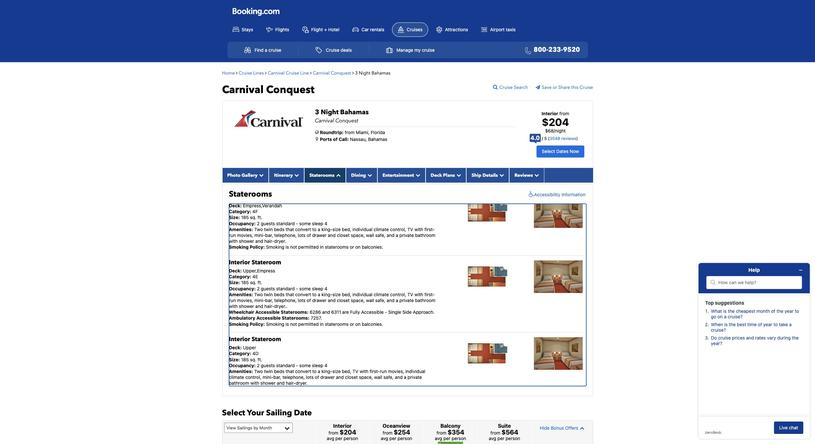 Task type: vqa. For each thing, say whether or not it's contained in the screenshot.
ft. within the Category: 4F Size: 185 sq. ft. Occupancy: 2 guests standard - some sleep 4 Amenities:
yes



Task type: locate. For each thing, give the bounding box(es) containing it.
search
[[514, 84, 528, 90]]

0 vertical spatial in
[[320, 244, 324, 250]]

mini- down category: 4d size: 185 sq. ft. occupancy: 2 guests standard - some sleep 4 amenities:
[[263, 374, 274, 380]]

chevron down image up wheelchair image
[[533, 173, 539, 177]]

4.0
[[531, 134, 540, 141]]

sleep inside category: 4f size: 185 sq. ft. occupancy: 2 guests standard - some sleep 4 amenities:
[[312, 221, 323, 226]]

1 occupancy: from the top
[[229, 221, 256, 226]]

tv
[[408, 227, 413, 232], [408, 292, 413, 297], [353, 369, 359, 374]]

guests down interior stateroom deck: upper
[[261, 363, 275, 368]]

stateroom
[[252, 258, 281, 266], [252, 335, 281, 343]]

2 inside category: 4d size: 185 sq. ft. occupancy: 2 guests standard - some sleep 4 amenities:
[[257, 363, 260, 368]]

cruise right find
[[269, 47, 281, 53]]

3 two from the top
[[254, 369, 263, 374]]

that inside two twin beds that convert to a king-size bed, individual climate control, tv with first- run movies, mini-bar, telephone, lots of drawer and closet space, wall safe, and a private bathroom with shower and hair-dryer. smoking policy: smoking is not permitted in staterooms or on balconies.
[[286, 227, 294, 232]]

2 staterooms from the top
[[325, 321, 349, 327]]

2 guests from the top
[[261, 286, 275, 291]]

roundtrip:
[[320, 129, 344, 135]]

ft. for 4d
[[258, 357, 262, 362]]

wall
[[366, 232, 374, 238], [366, 298, 374, 303], [374, 374, 382, 380]]

0 vertical spatial size:
[[229, 215, 240, 220]]

stateroom inside interior stateroom deck: upper
[[252, 335, 281, 343]]

standard for 4f
[[276, 221, 295, 226]]

1 that from the top
[[286, 227, 294, 232]]

on
[[356, 244, 361, 250], [356, 321, 361, 327], [356, 392, 361, 398]]

first- for two twin beds that convert to a king-size bed, individual climate control, tv with first- run movies, mini-bar, telephone, lots of drawer and closet space, wall safe, and a private bathroom with shower and hair-dryer.. wheelchair accessible staterooms: 6286 and 6311 are fully accessible - single side approach. ambulatory accessible staterooms: 7257. smoking policy: smoking is not permitted in staterooms or on balconies.
[[425, 292, 435, 297]]

carnival cruise line link
[[268, 70, 309, 76]]

chevron down image left reviews
[[498, 173, 504, 177]]

person for $254
[[398, 436, 412, 441]]

guests down the upper,empress
[[261, 286, 275, 291]]

/ left 5
[[542, 136, 543, 141]]

category: inside category: 4d size: 185 sq. ft. occupancy: 2 guests standard - some sleep 4 amenities:
[[229, 351, 251, 356]]

per
[[336, 436, 343, 441], [390, 436, 397, 441], [444, 436, 451, 441], [498, 436, 505, 441]]

bathroom inside two twin beds that convert to a king-size bed, individual climate control, tv with first- run movies, mini-bar, telephone, lots of drawer and closet space, wall safe, and a private bathroom with shower and hair-dryer. smoking policy: smoking is not permitted in staterooms or on balconies.
[[415, 232, 436, 238]]

bahamas for 3 night bahamas
[[372, 70, 391, 76]]

chevron down image
[[258, 173, 264, 177], [414, 173, 421, 177]]

1 person from the left
[[344, 436, 358, 441]]

3 angle right image from the left
[[352, 70, 354, 75]]

dryer. for is
[[296, 380, 308, 386]]

4e
[[253, 274, 258, 279]]

2 on from the top
[[356, 321, 361, 327]]

lots inside 'two twin beds that convert to a king-size bed, individual climate control, tv with first- run movies, mini-bar, telephone, lots of drawer and closet space, wall safe, and a private bathroom with shower and hair-dryer.. wheelchair accessible staterooms: 6286 and 6311 are fully accessible - single side approach. ambulatory accessible staterooms: 7257. smoking policy: smoking is not permitted in staterooms or on balconies.'
[[298, 298, 306, 303]]

occupancy: for 4f
[[229, 221, 256, 226]]

0 vertical spatial drawer
[[312, 232, 327, 238]]

1 king- from the top
[[322, 227, 333, 232]]

beds for smoking
[[274, 369, 285, 374]]

not inside 'two twin beds that convert to a king-size bed, individual climate control, tv with first- run movies, mini-bar, telephone, lots of drawer and closet space, wall safe, and a private bathroom with shower and hair-dryer.. wheelchair accessible staterooms: 6286 and 6311 are fully accessible - single side approach. ambulatory accessible staterooms: 7257. smoking policy: smoking is not permitted in staterooms or on balconies.'
[[290, 321, 297, 327]]

2 down '4f'
[[257, 221, 260, 226]]

mini- inside 'two twin beds that convert to a king-size bed, individual climate control, tv with first- run movies, mini-bar, telephone, lots of drawer and closet space, wall safe, and a private bathroom with shower and hair-dryer.. wheelchair accessible staterooms: 6286 and 6311 are fully accessible - single side approach. ambulatory accessible staterooms: 7257. smoking policy: smoking is not permitted in staterooms or on balconies.'
[[255, 298, 265, 303]]

0 horizontal spatial night
[[321, 108, 339, 116]]

oceanview from $254 avg per person
[[381, 423, 412, 441]]

2 some from the top
[[299, 286, 311, 291]]

185 down the upper,empress
[[241, 280, 249, 285]]

1 in from the top
[[320, 244, 324, 250]]

0 vertical spatial some
[[299, 221, 311, 226]]

2 vertical spatial climate
[[229, 374, 244, 380]]

private for two twin beds that convert to a king-size bed, individual climate control, tv with first- run movies, mini-bar, telephone, lots of drawer and closet space, wall safe, and a private bathroom with shower and hair-dryer. smoking policy: smoking is not permitted in staterooms or on balconies.
[[400, 232, 414, 238]]

individual inside 'two twin beds that convert to a king-size bed, individual climate control, tv with first- run movies, mini-bar, telephone, lots of drawer and closet space, wall safe, and a private bathroom with shower and hair-dryer.. wheelchair accessible staterooms: 6286 and 6311 are fully accessible - single side approach. ambulatory accessible staterooms: 7257. smoking policy: smoking is not permitted in staterooms or on balconies.'
[[353, 292, 373, 297]]

size: inside category: 4e size: 185 sq. ft. occupancy: 2 guests standard - some sleep 4 amenities:
[[229, 280, 240, 285]]

3 twin from the top
[[264, 369, 273, 374]]

deck: inside "interior stateroom deck: upper,empress"
[[229, 268, 242, 273]]

chevron down image
[[293, 173, 299, 177], [366, 173, 372, 177], [455, 173, 461, 177], [498, 173, 504, 177], [533, 173, 539, 177]]

occupancy: for 4d
[[229, 363, 256, 368]]

some
[[299, 221, 311, 226], [299, 286, 311, 291], [299, 363, 311, 368]]

guests for 4d
[[261, 363, 275, 368]]

ft. down '4d'
[[258, 357, 262, 362]]

size inside 'two twin beds that convert to a king-size bed, individual climate control, tv with first- run movies, mini-bar, telephone, lots of drawer and closet space, wall safe, and a private bathroom with shower and hair-dryer.. wheelchair accessible staterooms: 6286 and 6311 are fully accessible - single side approach. ambulatory accessible staterooms: 7257. smoking policy: smoking is not permitted in staterooms or on balconies.'
[[333, 292, 341, 297]]

0 vertical spatial policy:
[[250, 244, 265, 250]]

0 vertical spatial sleep
[[312, 221, 323, 226]]

3 per from the left
[[444, 436, 451, 441]]

1 vertical spatial twin
[[264, 292, 273, 297]]

paper plane image
[[536, 85, 542, 89]]

staterooms inside 'two twin beds that convert to a king-size bed, individual climate control, tv with first- run movies, mini-bar, telephone, lots of drawer and closet space, wall safe, and a private bathroom with shower and hair-dryer.. wheelchair accessible staterooms: 6286 and 6311 are fully accessible - single side approach. ambulatory accessible staterooms: 7257. smoking policy: smoking is not permitted in staterooms or on balconies.'
[[325, 321, 349, 327]]

twin for is
[[264, 227, 273, 232]]

1 vertical spatial run
[[229, 298, 236, 303]]

0 vertical spatial bahamas
[[372, 70, 391, 76]]

2 that from the top
[[286, 292, 294, 297]]

185 down upper
[[241, 357, 249, 362]]

avg inside "balcony from $354 avg per person"
[[435, 436, 442, 441]]

stateroom inside "interior stateroom deck: upper,empress"
[[252, 258, 281, 266]]

bed, inside two twin beds that convert to a king-size bed, tv with first-run movies, individual climate control, mini-bar, telephone, lots of drawer and closet space, wall safe, and a private bathroom with shower and hair-dryer. 6261 and 6428. smoking is not permitted in staterooms or on balconies.
[[342, 369, 351, 374]]

tv for balconies.
[[408, 227, 413, 232]]

dryer. up date
[[296, 380, 308, 386]]

ft. down '4f'
[[258, 215, 262, 220]]

/ up 4.0 / 5 ( 3548 reviews )
[[554, 128, 555, 133]]

approach.
[[413, 309, 435, 315]]

/ inside interior from $204 $68 / night
[[554, 128, 555, 133]]

chevron down image inside deck plans dropdown button
[[455, 173, 461, 177]]

ft. inside category: 4f size: 185 sq. ft. occupancy: 2 guests standard - some sleep 4 amenities:
[[258, 215, 262, 220]]

bar, down category: 4d size: 185 sq. ft. occupancy: 2 guests standard - some sleep 4 amenities:
[[274, 374, 281, 380]]

2 per from the left
[[390, 436, 397, 441]]

3 some from the top
[[299, 363, 311, 368]]

select
[[542, 149, 555, 154], [222, 408, 245, 418]]

amenities: down '4d'
[[229, 369, 253, 374]]

safe, for single
[[376, 298, 386, 303]]

3 bed, from the top
[[342, 369, 351, 374]]

drawer inside two twin beds that convert to a king-size bed, individual climate control, tv with first- run movies, mini-bar, telephone, lots of drawer and closet space, wall safe, and a private bathroom with shower and hair-dryer. smoking policy: smoking is not permitted in staterooms or on balconies.
[[312, 232, 327, 238]]

3 sq. from the top
[[250, 357, 257, 362]]

sleep up two twin beds that convert to a king-size bed, individual climate control, tv with first- run movies, mini-bar, telephone, lots of drawer and closet space, wall safe, and a private bathroom with shower and hair-dryer. smoking policy: smoking is not permitted in staterooms or on balconies.
[[312, 221, 323, 226]]

in inside 'two twin beds that convert to a king-size bed, individual climate control, tv with first- run movies, mini-bar, telephone, lots of drawer and closet space, wall safe, and a private bathroom with shower and hair-dryer.. wheelchair accessible staterooms: 6286 and 6311 are fully accessible - single side approach. ambulatory accessible staterooms: 7257. smoking policy: smoking is not permitted in staterooms or on balconies.'
[[320, 321, 324, 327]]

1 vertical spatial two
[[254, 292, 263, 297]]

avg
[[327, 436, 334, 441], [381, 436, 388, 441], [435, 436, 442, 441], [489, 436, 496, 441]]

3 permitted from the top
[[298, 392, 319, 398]]

cruise inside travel menu navigation
[[326, 47, 340, 53]]

shower for 6261
[[261, 380, 276, 386]]

interior inside "interior stateroom deck: upper,empress"
[[229, 258, 250, 266]]

carnival down angle right image
[[222, 83, 264, 97]]

run inside two twin beds that convert to a king-size bed, individual climate control, tv with first- run movies, mini-bar, telephone, lots of drawer and closet space, wall safe, and a private bathroom with shower and hair-dryer. smoking policy: smoking is not permitted in staterooms or on balconies.
[[229, 232, 236, 238]]

4 chevron down image from the left
[[498, 173, 504, 177]]

now
[[570, 149, 579, 154]]

0 vertical spatial sq.
[[250, 215, 257, 220]]

accessibility information
[[534, 192, 586, 197]]

king- for are
[[322, 292, 333, 297]]

chevron down image for deck plans
[[455, 173, 461, 177]]

bed, inside 'two twin beds that convert to a king-size bed, individual climate control, tv with first- run movies, mini-bar, telephone, lots of drawer and closet space, wall safe, and a private bathroom with shower and hair-dryer.. wheelchair accessible staterooms: 6286 and 6311 are fully accessible - single side approach. ambulatory accessible staterooms: 7257. smoking policy: smoking is not permitted in staterooms or on balconies.'
[[342, 292, 351, 297]]

cabin image for upper deck on carnival conquest image
[[534, 337, 583, 370]]

two down '4f'
[[254, 227, 263, 232]]

1 vertical spatial safe,
[[376, 298, 386, 303]]

lots inside two twin beds that convert to a king-size bed, tv with first-run movies, individual climate control, mini-bar, telephone, lots of drawer and closet space, wall safe, and a private bathroom with shower and hair-dryer. 6261 and 6428. smoking is not permitted in staterooms or on balconies.
[[306, 374, 314, 380]]

select for select          dates now
[[542, 149, 555, 154]]

to for permitted
[[312, 227, 317, 232]]

interior inside interior stateroom deck: upper
[[229, 335, 250, 343]]

sleep inside category: 4e size: 185 sq. ft. occupancy: 2 guests standard - some sleep 4 amenities:
[[312, 286, 323, 291]]

bar, down category: 4f size: 185 sq. ft. occupancy: 2 guests standard - some sleep 4 amenities:
[[265, 232, 273, 238]]

occupancy: inside category: 4e size: 185 sq. ft. occupancy: 2 guests standard - some sleep 4 amenities:
[[229, 286, 256, 291]]

1 vertical spatial telephone,
[[274, 298, 297, 303]]

2 vertical spatial not
[[290, 392, 297, 398]]

photo
[[227, 172, 241, 178]]

0 horizontal spatial /
[[542, 136, 543, 141]]

cruise lines link
[[239, 70, 264, 76]]

size: down interior stateroom deck: upper
[[229, 357, 240, 362]]

2 2 from the top
[[257, 286, 260, 291]]

is down dryer..
[[286, 321, 289, 327]]

side
[[403, 309, 412, 315]]

night right the carnival conquest link
[[359, 70, 371, 76]]

0 vertical spatial convert
[[295, 227, 311, 232]]

per inside the suite from $564 avg per person
[[498, 436, 505, 441]]

2 vertical spatial 2
[[257, 363, 260, 368]]

$204 for interior from $204 avg per person
[[340, 429, 357, 436]]

control, inside two twin beds that convert to a king-size bed, tv with first-run movies, individual climate control, mini-bar, telephone, lots of drawer and closet space, wall safe, and a private bathroom with shower and hair-dryer. 6261 and 6428. smoking is not permitted in staterooms or on balconies.
[[245, 374, 261, 380]]

2 convert from the top
[[295, 292, 311, 297]]

guests down 'empress,verandah'
[[261, 221, 275, 226]]

2 standard from the top
[[276, 286, 295, 291]]

flight
[[311, 27, 323, 32]]

2 deck: from the top
[[229, 268, 242, 273]]

1 vertical spatial hair-
[[265, 303, 274, 309]]

4 up two twin beds that convert to a king-size bed, individual climate control, tv with first- run movies, mini-bar, telephone, lots of drawer and closet space, wall safe, and a private bathroom with shower and hair-dryer. smoking policy: smoking is not permitted in staterooms or on balconies.
[[325, 221, 328, 226]]

1 vertical spatial stateroom
[[252, 335, 281, 343]]

is inside 'two twin beds that convert to a king-size bed, individual climate control, tv with first- run movies, mini-bar, telephone, lots of drawer and closet space, wall safe, and a private bathroom with shower and hair-dryer.. wheelchair accessible staterooms: 6286 and 6311 are fully accessible - single side approach. ambulatory accessible staterooms: 7257. smoking policy: smoking is not permitted in staterooms or on balconies.'
[[286, 321, 289, 327]]

2 vertical spatial size
[[333, 369, 341, 374]]

hair- down category: 4f size: 185 sq. ft. occupancy: 2 guests standard - some sleep 4 amenities:
[[265, 238, 274, 244]]

3 balconies. from the top
[[362, 392, 383, 398]]

king- inside two twin beds that convert to a king-size bed, individual climate control, tv with first- run movies, mini-bar, telephone, lots of drawer and closet space, wall safe, and a private bathroom with shower and hair-dryer. smoking policy: smoking is not permitted in staterooms or on balconies.
[[322, 227, 333, 232]]

4 per from the left
[[498, 436, 505, 441]]

0 vertical spatial mini-
[[255, 232, 265, 238]]

lots up 6261
[[306, 374, 314, 380]]

from for suite from $564 avg per person
[[491, 430, 501, 436]]

dates
[[557, 149, 569, 154]]

category: left 4e
[[229, 274, 251, 279]]

king-
[[322, 227, 333, 232], [322, 292, 333, 297], [322, 369, 333, 374]]

carnival conquest down lines
[[222, 83, 315, 97]]

interior
[[229, 258, 250, 266], [229, 335, 250, 343], [333, 423, 352, 429]]

select down (
[[542, 149, 555, 154]]

bonus
[[551, 425, 564, 431]]

sleep up two twin beds that convert to a king-size bed, tv with first-run movies, individual climate control, mini-bar, telephone, lots of drawer and closet space, wall safe, and a private bathroom with shower and hair-dryer. 6261 and 6428. smoking is not permitted in staterooms or on balconies. on the bottom of page
[[312, 363, 323, 368]]

carnival up roundtrip:
[[315, 117, 334, 124]]

3 deck: from the top
[[229, 345, 242, 350]]

chevron down image inside itinerary dropdown button
[[293, 173, 299, 177]]

1 vertical spatial $204
[[340, 429, 357, 436]]

1 4 from the top
[[325, 221, 328, 226]]

2 sq. from the top
[[250, 280, 257, 285]]

3 inside 3 night bahamas carnival conquest
[[315, 108, 319, 116]]

sq. down '4f'
[[250, 215, 257, 220]]

control, inside 'two twin beds that convert to a king-size bed, individual climate control, tv with first- run movies, mini-bar, telephone, lots of drawer and closet space, wall safe, and a private bathroom with shower and hair-dryer.. wheelchair accessible staterooms: 6286 and 6311 are fully accessible - single side approach. ambulatory accessible staterooms: 7257. smoking policy: smoking is not permitted in staterooms or on balconies.'
[[390, 292, 406, 297]]

deck: for interior stateroom deck: upper,empress
[[229, 268, 242, 273]]

2 to from the top
[[312, 292, 317, 297]]

1 vertical spatial size:
[[229, 280, 240, 285]]

mini- for smoking
[[255, 232, 265, 238]]

conquest down carnival cruise line
[[266, 83, 315, 97]]

amenities: for category: 4d size: 185 sq. ft. occupancy: 2 guests standard - some sleep 4 amenities:
[[229, 369, 253, 374]]

balconies. inside two twin beds that convert to a king-size bed, tv with first-run movies, individual climate control, mini-bar, telephone, lots of drawer and closet space, wall safe, and a private bathroom with shower and hair-dryer. 6261 and 6428. smoking is not permitted in staterooms or on balconies.
[[362, 392, 383, 398]]

1 vertical spatial policy:
[[250, 321, 265, 327]]

2 vertical spatial first-
[[370, 369, 380, 374]]

1 vertical spatial in
[[320, 321, 324, 327]]

1 vertical spatial tv
[[408, 292, 413, 297]]

per for $254
[[390, 436, 397, 441]]

size: inside category: 4f size: 185 sq. ft. occupancy: 2 guests standard - some sleep 4 amenities:
[[229, 215, 240, 220]]

guests inside category: 4e size: 185 sq. ft. occupancy: 2 guests standard - some sleep 4 amenities:
[[261, 286, 275, 291]]

wall inside 'two twin beds that convert to a king-size bed, individual climate control, tv with first- run movies, mini-bar, telephone, lots of drawer and closet space, wall safe, and a private bathroom with shower and hair-dryer.. wheelchair accessible staterooms: 6286 and 6311 are fully accessible - single side approach. ambulatory accessible staterooms: 7257. smoking policy: smoking is not permitted in staterooms or on balconies.'
[[366, 298, 374, 303]]

category: for category: 4f size: 185 sq. ft. occupancy: 2 guests standard - some sleep 4 amenities:
[[229, 209, 251, 214]]

standard inside category: 4e size: 185 sq. ft. occupancy: 2 guests standard - some sleep 4 amenities:
[[276, 286, 295, 291]]

1 vertical spatial space,
[[351, 298, 365, 303]]

2 size: from the top
[[229, 280, 240, 285]]

of
[[333, 136, 338, 142], [307, 232, 311, 238], [307, 298, 311, 303], [315, 374, 319, 380]]

twin for 6286
[[264, 292, 273, 297]]

deck: left 'empress,verandah'
[[229, 203, 242, 208]]

safe, inside two twin beds that convert to a king-size bed, individual climate control, tv with first- run movies, mini-bar, telephone, lots of drawer and closet space, wall safe, and a private bathroom with shower and hair-dryer. smoking policy: smoking is not permitted in staterooms or on balconies.
[[376, 232, 386, 238]]

2 permitted from the top
[[298, 321, 319, 327]]

carnival conquest down the cruise deals link
[[313, 70, 351, 76]]

chevron down image inside photo gallery 'dropdown button'
[[258, 173, 264, 177]]

3 chevron down image from the left
[[455, 173, 461, 177]]

policy: inside 'two twin beds that convert to a king-size bed, individual climate control, tv with first- run movies, mini-bar, telephone, lots of drawer and closet space, wall safe, and a private bathroom with shower and hair-dryer.. wheelchair accessible staterooms: 6286 and 6311 are fully accessible - single side approach. ambulatory accessible staterooms: 7257. smoking policy: smoking is not permitted in staterooms or on balconies.'
[[250, 321, 265, 327]]

bar, for wheelchair
[[265, 298, 273, 303]]

2 185 from the top
[[241, 280, 249, 285]]

0 vertical spatial space,
[[351, 232, 365, 238]]

2 vertical spatial size:
[[229, 357, 240, 362]]

0 vertical spatial that
[[286, 227, 294, 232]]

telephone, inside two twin beds that convert to a king-size bed, tv with first-run movies, individual climate control, mini-bar, telephone, lots of drawer and closet space, wall safe, and a private bathroom with shower and hair-dryer. 6261 and 6428. smoking is not permitted in staterooms or on balconies.
[[283, 374, 305, 380]]

3 staterooms from the top
[[325, 392, 349, 398]]

1 vertical spatial balconies.
[[362, 321, 383, 327]]

drawer for are
[[312, 298, 327, 303]]

1 stateroom from the top
[[252, 258, 281, 266]]

lots for smoking
[[298, 232, 306, 238]]

guests for 4f
[[261, 221, 275, 226]]

stateroom up the upper,empress
[[252, 258, 281, 266]]

deck
[[431, 172, 442, 178]]

deck: left upper
[[229, 345, 242, 350]]

3 guests from the top
[[261, 363, 275, 368]]

lines
[[253, 70, 264, 76]]

staterooms:
[[281, 309, 309, 315], [282, 315, 310, 321]]

closet
[[337, 232, 350, 238], [337, 298, 350, 303], [345, 374, 358, 380]]

0 vertical spatial hair-
[[265, 238, 274, 244]]

size: down deck: empress,verandah
[[229, 215, 240, 220]]

0 vertical spatial bar,
[[265, 232, 273, 238]]

avg inside oceanview from $254 avg per person
[[381, 436, 388, 441]]

3 2 from the top
[[257, 363, 260, 368]]

2 category: from the top
[[229, 274, 251, 279]]

ft. inside category: 4d size: 185 sq. ft. occupancy: 2 guests standard - some sleep 4 amenities:
[[258, 357, 262, 362]]

2 vertical spatial beds
[[274, 369, 285, 374]]

occupancy: for 4e
[[229, 286, 256, 291]]

guests inside category: 4f size: 185 sq. ft. occupancy: 2 guests standard - some sleep 4 amenities:
[[261, 221, 275, 226]]

1 horizontal spatial night
[[359, 70, 371, 76]]

carnival right lines
[[268, 70, 285, 76]]

run
[[229, 232, 236, 238], [229, 298, 236, 303], [380, 369, 387, 374]]

some up two twin beds that convert to a king-size bed, individual climate control, tv with first- run movies, mini-bar, telephone, lots of drawer and closet space, wall safe, and a private bathroom with shower and hair-dryer. smoking policy: smoking is not permitted in staterooms or on balconies.
[[299, 221, 311, 226]]

control, for single
[[390, 292, 406, 297]]

manage my cruise button
[[379, 44, 442, 56]]

0 vertical spatial 2
[[257, 221, 260, 226]]

1 is from the top
[[286, 244, 289, 250]]

that
[[286, 227, 294, 232], [286, 292, 294, 297], [286, 369, 294, 374]]

angle right image right lines
[[265, 70, 267, 75]]

1 vertical spatial staterooms
[[325, 321, 349, 327]]

2 vertical spatial on
[[356, 392, 361, 398]]

3 right the carnival conquest link
[[355, 70, 358, 76]]

2 vertical spatial bar,
[[274, 374, 281, 380]]

1 vertical spatial 3
[[315, 108, 319, 116]]

deals
[[341, 47, 352, 53]]

bathroom for two twin beds that convert to a king-size bed, tv with first-run movies, individual climate control, mini-bar, telephone, lots of drawer and closet space, wall safe, and a private bathroom with shower and hair-dryer. 6261 and 6428. smoking is not permitted in staterooms or on balconies.
[[229, 380, 249, 386]]

1 vertical spatial lots
[[298, 298, 306, 303]]

3 185 from the top
[[241, 357, 249, 362]]

1 angle right image from the left
[[265, 70, 267, 75]]

size: for category: 4f size: 185 sq. ft. occupancy: 2 guests standard - some sleep 4 amenities:
[[229, 215, 240, 220]]

ft. for 4f
[[258, 215, 262, 220]]

2 vertical spatial amenities:
[[229, 369, 253, 374]]

3 category: from the top
[[229, 351, 251, 356]]

ship details button
[[467, 168, 510, 183]]

first-
[[425, 227, 435, 232], [425, 292, 435, 297], [370, 369, 380, 374]]

3 person from the left
[[452, 436, 466, 441]]

find a cruise link
[[237, 44, 289, 56]]

1 permitted from the top
[[298, 244, 319, 250]]

2 person from the left
[[398, 436, 412, 441]]

night up roundtrip:
[[321, 108, 339, 116]]

3 not from the top
[[290, 392, 297, 398]]

from inside interior from $204 avg per person
[[329, 430, 339, 436]]

drawer
[[312, 232, 327, 238], [312, 298, 327, 303], [321, 374, 335, 380]]

1 size: from the top
[[229, 215, 240, 220]]

chevron down image left the itinerary
[[258, 173, 264, 177]]

hotel
[[328, 27, 340, 32]]

cruise right angle right image
[[239, 70, 252, 76]]

1 vertical spatial /
[[542, 136, 543, 141]]

sailings
[[237, 425, 253, 430]]

1 cruise from the left
[[269, 47, 281, 53]]

2 angle right image from the left
[[310, 70, 312, 75]]

that inside two twin beds that convert to a king-size bed, tv with first-run movies, individual climate control, mini-bar, telephone, lots of drawer and closet space, wall safe, and a private bathroom with shower and hair-dryer. 6261 and 6428. smoking is not permitted in staterooms or on balconies.
[[286, 369, 294, 374]]

sq. inside category: 4f size: 185 sq. ft. occupancy: 2 guests standard - some sleep 4 amenities:
[[250, 215, 257, 220]]

space, inside two twin beds that convert to a king-size bed, tv with first-run movies, individual climate control, mini-bar, telephone, lots of drawer and closet space, wall safe, and a private bathroom with shower and hair-dryer. 6261 and 6428. smoking is not permitted in staterooms or on balconies.
[[359, 374, 373, 380]]

2 king- from the top
[[322, 292, 333, 297]]

shower for wheelchair
[[239, 303, 254, 309]]

climate
[[374, 227, 389, 232], [374, 292, 389, 297], [229, 374, 244, 380]]

some inside category: 4d size: 185 sq. ft. occupancy: 2 guests standard - some sleep 4 amenities:
[[299, 363, 311, 368]]

is down category: 4f size: 185 sq. ft. occupancy: 2 guests standard - some sleep 4 amenities:
[[286, 244, 289, 250]]

private for two twin beds that convert to a king-size bed, tv with first-run movies, individual climate control, mini-bar, telephone, lots of drawer and closet space, wall safe, and a private bathroom with shower and hair-dryer. 6261 and 6428. smoking is not permitted in staterooms or on balconies.
[[408, 374, 422, 380]]

ft. inside category: 4e size: 185 sq. ft. occupancy: 2 guests standard - some sleep 4 amenities:
[[258, 280, 262, 285]]

1 some from the top
[[299, 221, 311, 226]]

climate for single
[[374, 292, 389, 297]]

4 avg from the left
[[489, 436, 496, 441]]

1 beds from the top
[[274, 227, 285, 232]]

category: for category: 4d size: 185 sq. ft. occupancy: 2 guests standard - some sleep 4 amenities:
[[229, 351, 251, 356]]

stateroom up '4d'
[[252, 335, 281, 343]]

is inside two twin beds that convert to a king-size bed, tv with first-run movies, individual climate control, mini-bar, telephone, lots of drawer and closet space, wall safe, and a private bathroom with shower and hair-dryer. 6261 and 6428. smoking is not permitted in staterooms or on balconies.
[[286, 392, 289, 398]]

some inside category: 4f size: 185 sq. ft. occupancy: 2 guests standard - some sleep 4 amenities:
[[299, 221, 311, 226]]

3 king- from the top
[[322, 369, 333, 374]]

0 vertical spatial permitted
[[298, 244, 319, 250]]

$204 for interior from $204 $68 / night
[[542, 116, 569, 128]]

amenities: for category: 4f size: 185 sq. ft. occupancy: 2 guests standard - some sleep 4 amenities:
[[229, 227, 253, 232]]

lots for staterooms:
[[298, 298, 306, 303]]

home link
[[222, 70, 235, 76]]

run inside 'two twin beds that convert to a king-size bed, individual climate control, tv with first- run movies, mini-bar, telephone, lots of drawer and closet space, wall safe, and a private bathroom with shower and hair-dryer.. wheelchair accessible staterooms: 6286 and 6311 are fully accessible - single side approach. ambulatory accessible staterooms: 7257. smoking policy: smoking is not permitted in staterooms or on balconies.'
[[229, 298, 236, 303]]

2 inside category: 4f size: 185 sq. ft. occupancy: 2 guests standard - some sleep 4 amenities:
[[257, 221, 260, 226]]

1 two from the top
[[254, 227, 263, 232]]

convert for smoking
[[295, 369, 311, 374]]

2 chevron down image from the left
[[414, 173, 421, 177]]

chevron down image for dining
[[366, 173, 372, 177]]

chevron down image left "entertainment"
[[366, 173, 372, 177]]

angle right image for carnival cruise line
[[310, 70, 312, 75]]

2 balconies. from the top
[[362, 321, 383, 327]]

0 vertical spatial run
[[229, 232, 236, 238]]

smoking down dryer..
[[266, 321, 284, 327]]

tv inside two twin beds that convert to a king-size bed, individual climate control, tv with first- run movies, mini-bar, telephone, lots of drawer and closet space, wall safe, and a private bathroom with shower and hair-dryer. smoking policy: smoking is not permitted in staterooms or on balconies.
[[408, 227, 413, 232]]

occupancy: down 4e
[[229, 286, 256, 291]]

0 vertical spatial beds
[[274, 227, 285, 232]]

occupancy: down '4d'
[[229, 363, 256, 368]]

0 vertical spatial 3
[[355, 70, 358, 76]]

ports of call: nassau, bahamas
[[320, 136, 388, 142]]

angle right image for carnival conquest
[[352, 70, 354, 75]]

globe image
[[315, 130, 319, 134]]

chevron down image for ship details
[[498, 173, 504, 177]]

3 amenities: from the top
[[229, 369, 253, 374]]

find a cruise
[[255, 47, 281, 53]]

from inside interior from $204 $68 / night
[[560, 111, 570, 116]]

wall inside two twin beds that convert to a king-size bed, individual climate control, tv with first- run movies, mini-bar, telephone, lots of drawer and closet space, wall safe, and a private bathroom with shower and hair-dryer. smoking policy: smoking is not permitted in staterooms or on balconies.
[[366, 232, 374, 238]]

ambulatory
[[229, 315, 255, 321]]

king- inside 'two twin beds that convert to a king-size bed, individual climate control, tv with first- run movies, mini-bar, telephone, lots of drawer and closet space, wall safe, and a private bathroom with shower and hair-dryer.. wheelchair accessible staterooms: 6286 and 6311 are fully accessible - single side approach. ambulatory accessible staterooms: 7257. smoking policy: smoking is not permitted in staterooms or on balconies.'
[[322, 292, 333, 297]]

save or share this cruise
[[542, 84, 593, 90]]

drawer for in
[[312, 232, 327, 238]]

bed, inside two twin beds that convert to a king-size bed, individual climate control, tv with first- run movies, mini-bar, telephone, lots of drawer and closet space, wall safe, and a private bathroom with shower and hair-dryer. smoking policy: smoking is not permitted in staterooms or on balconies.
[[342, 227, 351, 232]]

chevron down image left deck
[[414, 173, 421, 177]]

fully
[[350, 309, 360, 315]]

policy: up "interior stateroom deck: upper,empress"
[[250, 244, 265, 250]]

guests inside category: 4d size: 185 sq. ft. occupancy: 2 guests standard - some sleep 4 amenities:
[[261, 363, 275, 368]]

dryer. down category: 4f size: 185 sq. ft. occupancy: 2 guests standard - some sleep 4 amenities:
[[274, 238, 286, 244]]

some for category: 4d size: 185 sq. ft. occupancy: 2 guests standard - some sleep 4 amenities:
[[299, 363, 311, 368]]

4 inside category: 4d size: 185 sq. ft. occupancy: 2 guests standard - some sleep 4 amenities:
[[325, 363, 328, 368]]

3 is from the top
[[286, 392, 289, 398]]

suite from $564 avg per person
[[489, 423, 520, 441]]

2 vertical spatial run
[[380, 369, 387, 374]]

two down '4d'
[[254, 369, 263, 374]]

hair- for 6261
[[286, 380, 296, 386]]

mini-
[[255, 232, 265, 238], [255, 298, 265, 303], [263, 374, 274, 380]]

category: left '4f'
[[229, 209, 251, 214]]

mini- down category: 4e size: 185 sq. ft. occupancy: 2 guests standard - some sleep 4 amenities:
[[255, 298, 265, 303]]

185
[[241, 215, 249, 220], [241, 280, 249, 285], [241, 357, 249, 362]]

0 vertical spatial guests
[[261, 221, 275, 226]]

person inside the suite from $564 avg per person
[[506, 436, 520, 441]]

from for oceanview from $254 avg per person
[[383, 430, 393, 436]]

conquest down cruise deals
[[331, 70, 351, 76]]

dryer..
[[274, 303, 288, 309]]

from for balcony from $354 avg per person
[[437, 430, 447, 436]]

size: down "interior stateroom deck: upper,empress"
[[229, 280, 240, 285]]

0 vertical spatial staterooms
[[310, 172, 335, 178]]

twin inside two twin beds that convert to a king-size bed, tv with first-run movies, individual climate control, mini-bar, telephone, lots of drawer and closet space, wall safe, and a private bathroom with shower and hair-dryer. 6261 and 6428. smoking is not permitted in staterooms or on balconies.
[[264, 369, 273, 374]]

twin for smoking
[[264, 369, 273, 374]]

1 ft. from the top
[[258, 215, 262, 220]]

-
[[296, 221, 298, 226], [296, 286, 298, 291], [385, 309, 387, 315], [296, 363, 298, 368]]

cruise left line
[[286, 70, 299, 76]]

2 amenities: from the top
[[229, 292, 253, 297]]

interior for interior stateroom deck: upper
[[229, 335, 250, 343]]

3 beds from the top
[[274, 369, 285, 374]]

stateroom for interior stateroom deck: upper
[[252, 335, 281, 343]]

individual inside two twin beds that convert to a king-size bed, tv with first-run movies, individual climate control, mini-bar, telephone, lots of drawer and closet space, wall safe, and a private bathroom with shower and hair-dryer. 6261 and 6428. smoking is not permitted in staterooms or on balconies.
[[406, 369, 426, 374]]

angle right image
[[265, 70, 267, 75], [310, 70, 312, 75], [352, 70, 354, 75]]

3 size: from the top
[[229, 357, 240, 362]]

2 vertical spatial some
[[299, 363, 311, 368]]

telephone, for smoking
[[283, 374, 305, 380]]

1 vertical spatial wall
[[366, 298, 374, 303]]

twin down 'empress,verandah'
[[264, 227, 273, 232]]

two twin beds that convert to a king-size bed, tv with first-run movies, individual climate control, mini-bar, telephone, lots of drawer and closet space, wall safe, and a private bathroom with shower and hair-dryer. 6261 and 6428. smoking is not permitted in staterooms or on balconies.
[[229, 369, 426, 398]]

telephone, down category: 4d size: 185 sq. ft. occupancy: 2 guests standard - some sleep 4 amenities:
[[283, 374, 305, 380]]

0 vertical spatial lots
[[298, 232, 306, 238]]

1 vertical spatial size
[[333, 292, 341, 297]]

angle right image right line
[[310, 70, 312, 75]]

two inside two twin beds that convert to a king-size bed, individual climate control, tv with first- run movies, mini-bar, telephone, lots of drawer and closet space, wall safe, and a private bathroom with shower and hair-dryer. smoking policy: smoking is not permitted in staterooms or on balconies.
[[254, 227, 263, 232]]

3 avg from the left
[[435, 436, 442, 441]]

space, inside two twin beds that convert to a king-size bed, individual climate control, tv with first- run movies, mini-bar, telephone, lots of drawer and closet space, wall safe, and a private bathroom with shower and hair-dryer. smoking policy: smoking is not permitted in staterooms or on balconies.
[[351, 232, 365, 238]]

1 vertical spatial interior
[[229, 335, 250, 343]]

1 sleep from the top
[[312, 221, 323, 226]]

climate inside 'two twin beds that convert to a king-size bed, individual climate control, tv with first- run movies, mini-bar, telephone, lots of drawer and closet space, wall safe, and a private bathroom with shower and hair-dryer.. wheelchair accessible staterooms: 6286 and 6311 are fully accessible - single side approach. ambulatory accessible staterooms: 7257. smoking policy: smoking is not permitted in staterooms or on balconies.'
[[374, 292, 389, 297]]

interior for interior from $204 avg per person
[[333, 423, 352, 429]]

reviews button
[[510, 168, 545, 183]]

2 vertical spatial closet
[[345, 374, 358, 380]]

occupancy: inside category: 4f size: 185 sq. ft. occupancy: 2 guests standard - some sleep 4 amenities:
[[229, 221, 256, 226]]

telephone, for is
[[274, 232, 297, 238]]

amenities: down '4f'
[[229, 227, 253, 232]]

1 vertical spatial sleep
[[312, 286, 323, 291]]

2 avg from the left
[[381, 436, 388, 441]]

cruise left 'deals'
[[326, 47, 340, 53]]

some up 6261
[[299, 363, 311, 368]]

185 down deck: empress,verandah
[[241, 215, 249, 220]]

from inside the suite from $564 avg per person
[[491, 430, 501, 436]]

standard for 4e
[[276, 286, 295, 291]]

size for in
[[333, 369, 341, 374]]

1 not from the top
[[290, 244, 297, 250]]

shower down category: 4d size: 185 sq. ft. occupancy: 2 guests standard - some sleep 4 amenities:
[[261, 380, 276, 386]]

search image
[[493, 84, 500, 89]]

movies,
[[237, 232, 253, 238], [237, 298, 253, 303], [388, 369, 404, 374]]

sq. inside category: 4d size: 185 sq. ft. occupancy: 2 guests standard - some sleep 4 amenities:
[[250, 357, 257, 362]]

chevron down image left staterooms dropdown button
[[293, 173, 299, 177]]

0 vertical spatial is
[[286, 244, 289, 250]]

1 standard from the top
[[276, 221, 295, 226]]

conquest up roundtrip: from miami, florida
[[336, 117, 358, 124]]

3 4 from the top
[[325, 363, 328, 368]]

2 beds from the top
[[274, 292, 285, 297]]

3 standard from the top
[[276, 363, 295, 368]]

0 vertical spatial size
[[333, 227, 341, 232]]

smoking inside two twin beds that convert to a king-size bed, tv with first-run movies, individual climate control, mini-bar, telephone, lots of drawer and closet space, wall safe, and a private bathroom with shower and hair-dryer. 6261 and 6428. smoking is not permitted in staterooms or on balconies.
[[266, 392, 284, 398]]

1 balconies. from the top
[[362, 244, 383, 250]]

attractions link
[[431, 23, 473, 36]]

hair- down category: 4d size: 185 sq. ft. occupancy: 2 guests standard - some sleep 4 amenities:
[[286, 380, 296, 386]]

select up view
[[222, 408, 245, 418]]

1 vertical spatial sq.
[[250, 280, 257, 285]]

2 vertical spatial guests
[[261, 363, 275, 368]]

chevron down image left ship
[[455, 173, 461, 177]]

3 on from the top
[[356, 392, 361, 398]]

cruise
[[326, 47, 340, 53], [239, 70, 252, 76], [286, 70, 299, 76], [500, 84, 513, 90], [580, 84, 593, 90]]

1 bed, from the top
[[342, 227, 351, 232]]

1 vertical spatial control,
[[390, 292, 406, 297]]

1 2 from the top
[[257, 221, 260, 226]]

1 size from the top
[[333, 227, 341, 232]]

sq. down '4d'
[[250, 357, 257, 362]]

2 not from the top
[[290, 321, 297, 327]]

cruises
[[407, 27, 423, 32]]

twin down the upper,empress
[[264, 292, 273, 297]]

mini- down category: 4f size: 185 sq. ft. occupancy: 2 guests standard - some sleep 4 amenities:
[[255, 232, 265, 238]]

1 per from the left
[[336, 436, 343, 441]]

reviews
[[515, 172, 533, 178]]

safe,
[[376, 232, 386, 238], [376, 298, 386, 303], [384, 374, 394, 380]]

3 in from the top
[[320, 392, 324, 398]]

chevron down image for itinerary
[[293, 173, 299, 177]]

hair- for smoking
[[265, 238, 274, 244]]

2 vertical spatial is
[[286, 392, 289, 398]]

lots down category: 4f size: 185 sq. ft. occupancy: 2 guests standard - some sleep 4 amenities:
[[298, 232, 306, 238]]

1 vertical spatial bathroom
[[415, 298, 436, 303]]

1 horizontal spatial select
[[542, 149, 555, 154]]

2 down '4d'
[[257, 363, 260, 368]]

bathroom inside two twin beds that convert to a king-size bed, tv with first-run movies, individual climate control, mini-bar, telephone, lots of drawer and closet space, wall safe, and a private bathroom with shower and hair-dryer. 6261 and 6428. smoking is not permitted in staterooms or on balconies.
[[229, 380, 249, 386]]

0 vertical spatial individual
[[353, 227, 373, 232]]

4 for category: 4e size: 185 sq. ft. occupancy: 2 guests standard - some sleep 4 amenities:
[[325, 286, 328, 291]]

2 vertical spatial standard
[[276, 363, 295, 368]]

bathroom for two twin beds that convert to a king-size bed, individual climate control, tv with first- run movies, mini-bar, telephone, lots of drawer and closet space, wall safe, and a private bathroom with shower and hair-dryer. smoking policy: smoking is not permitted in staterooms or on balconies.
[[415, 232, 436, 238]]

$204 inside interior from $204 avg per person
[[340, 429, 357, 436]]

2 vertical spatial ft.
[[258, 357, 262, 362]]

sleep up 6286
[[312, 286, 323, 291]]

upper,empress
[[243, 268, 275, 273]]

hair- inside two twin beds that convert to a king-size bed, tv with first-run movies, individual climate control, mini-bar, telephone, lots of drawer and closet space, wall safe, and a private bathroom with shower and hair-dryer. 6261 and 6428. smoking is not permitted in staterooms or on balconies.
[[286, 380, 296, 386]]

2 vertical spatial convert
[[295, 369, 311, 374]]

1 vertical spatial is
[[286, 321, 289, 327]]

1 vertical spatial to
[[312, 292, 317, 297]]

sq. down 4e
[[250, 280, 257, 285]]

carnival conquest main content
[[219, 65, 597, 444]]

2 in from the top
[[320, 321, 324, 327]]

shower up "interior stateroom deck: upper,empress"
[[239, 238, 254, 244]]

beds inside two twin beds that convert to a king-size bed, individual climate control, tv with first- run movies, mini-bar, telephone, lots of drawer and closet space, wall safe, and a private bathroom with shower and hair-dryer. smoking policy: smoking is not permitted in staterooms or on balconies.
[[274, 227, 285, 232]]

2 vertical spatial lots
[[306, 374, 314, 380]]

person for $564
[[506, 436, 520, 441]]

2 twin from the top
[[264, 292, 273, 297]]

cabin image for upper,empress deck on carnival conquest image
[[534, 260, 583, 293]]

2 down 4e
[[257, 286, 260, 291]]

2 vertical spatial shower
[[261, 380, 276, 386]]

roundtrip: from miami, florida
[[320, 129, 385, 135]]

shower up wheelchair
[[239, 303, 254, 309]]

some for category: 4e size: 185 sq. ft. occupancy: 2 guests standard - some sleep 4 amenities:
[[299, 286, 311, 291]]

ft. down 4e
[[258, 280, 262, 285]]

cruise right my
[[422, 47, 435, 53]]

1 chevron down image from the left
[[293, 173, 299, 177]]

2 occupancy: from the top
[[229, 286, 256, 291]]

1 vertical spatial ft.
[[258, 280, 262, 285]]

2 vertical spatial bed,
[[342, 369, 351, 374]]

1 vertical spatial category:
[[229, 274, 251, 279]]

2 size from the top
[[333, 292, 341, 297]]

/ inside 4.0 / 5 ( 3548 reviews )
[[542, 136, 543, 141]]

4f
[[253, 209, 258, 214]]

3 convert from the top
[[295, 369, 311, 374]]

control, inside two twin beds that convert to a king-size bed, individual climate control, tv with first- run movies, mini-bar, telephone, lots of drawer and closet space, wall safe, and a private bathroom with shower and hair-dryer. smoking policy: smoking is not permitted in staterooms or on balconies.
[[390, 227, 406, 232]]

2 policy: from the top
[[250, 321, 265, 327]]

first- inside two twin beds that convert to a king-size bed, individual climate control, tv with first- run movies, mini-bar, telephone, lots of drawer and closet space, wall safe, and a private bathroom with shower and hair-dryer. smoking policy: smoking is not permitted in staterooms or on balconies.
[[425, 227, 435, 232]]

carnival
[[268, 70, 285, 76], [313, 70, 330, 76], [222, 83, 264, 97], [315, 117, 334, 124]]

$204
[[542, 116, 569, 128], [340, 429, 357, 436]]

two for two twin beds that convert to a king-size bed, individual climate control, tv with first- run movies, mini-bar, telephone, lots of drawer and closet space, wall safe, and a private bathroom with shower and hair-dryer.. wheelchair accessible staterooms: 6286 and 6311 are fully accessible - single side approach. ambulatory accessible staterooms: 7257. smoking policy: smoking is not permitted in staterooms or on balconies.
[[254, 292, 263, 297]]

to
[[312, 227, 317, 232], [312, 292, 317, 297], [312, 369, 317, 374]]

suite
[[498, 423, 511, 429]]

call:
[[339, 136, 349, 142]]

policy: down ambulatory at the left of page
[[250, 321, 265, 327]]

carnival right line
[[313, 70, 330, 76]]

1 vertical spatial amenities:
[[229, 292, 253, 297]]

is up sailing
[[286, 392, 289, 398]]

0 vertical spatial wall
[[366, 232, 374, 238]]

closet inside two twin beds that convert to a king-size bed, tv with first-run movies, individual climate control, mini-bar, telephone, lots of drawer and closet space, wall safe, and a private bathroom with shower and hair-dryer. 6261 and 6428. smoking is not permitted in staterooms or on balconies.
[[345, 374, 358, 380]]

airport taxis
[[490, 27, 516, 32]]

3 up globe image
[[315, 108, 319, 116]]

category: down upper
[[229, 351, 251, 356]]

0 vertical spatial shower
[[239, 238, 254, 244]]

cruise for find a cruise
[[269, 47, 281, 53]]

bar, inside two twin beds that convert to a king-size bed, tv with first-run movies, individual climate control, mini-bar, telephone, lots of drawer and closet space, wall safe, and a private bathroom with shower and hair-dryer. 6261 and 6428. smoking is not permitted in staterooms or on balconies.
[[274, 374, 281, 380]]

first- inside two twin beds that convert to a king-size bed, tv with first-run movies, individual climate control, mini-bar, telephone, lots of drawer and closet space, wall safe, and a private bathroom with shower and hair-dryer. 6261 and 6428. smoking is not permitted in staterooms or on balconies.
[[370, 369, 380, 374]]

4
[[325, 221, 328, 226], [325, 286, 328, 291], [325, 363, 328, 368]]

0 vertical spatial two
[[254, 227, 263, 232]]

or inside 'two twin beds that convert to a king-size bed, individual climate control, tv with first- run movies, mini-bar, telephone, lots of drawer and closet space, wall safe, and a private bathroom with shower and hair-dryer.. wheelchair accessible staterooms: 6286 and 6311 are fully accessible - single side approach. ambulatory accessible staterooms: 7257. smoking policy: smoking is not permitted in staterooms or on balconies.'
[[350, 321, 354, 327]]

1 convert from the top
[[295, 227, 311, 232]]

233-
[[549, 45, 563, 54]]

individual inside two twin beds that convert to a king-size bed, individual climate control, tv with first- run movies, mini-bar, telephone, lots of drawer and closet space, wall safe, and a private bathroom with shower and hair-dryer. smoking policy: smoking is not permitted in staterooms or on balconies.
[[353, 227, 373, 232]]

3 to from the top
[[312, 369, 317, 374]]

1 policy: from the top
[[250, 244, 265, 250]]

deck plans button
[[426, 168, 467, 183]]

category: inside category: 4e size: 185 sq. ft. occupancy: 2 guests standard - some sleep 4 amenities:
[[229, 274, 251, 279]]

person inside "balcony from $354 avg per person"
[[452, 436, 466, 441]]

of inside 'two twin beds that convert to a king-size bed, individual climate control, tv with first- run movies, mini-bar, telephone, lots of drawer and closet space, wall safe, and a private bathroom with shower and hair-dryer.. wheelchair accessible staterooms: 6286 and 6311 are fully accessible - single side approach. ambulatory accessible staterooms: 7257. smoking policy: smoking is not permitted in staterooms or on balconies.'
[[307, 298, 311, 303]]

bar, for 6261
[[274, 374, 281, 380]]

telephone, up dryer..
[[274, 298, 297, 303]]

occupancy: down '4f'
[[229, 221, 256, 226]]

1 staterooms from the top
[[325, 244, 349, 250]]

2 two from the top
[[254, 292, 263, 297]]

2 vertical spatial twin
[[264, 369, 273, 374]]

2 vertical spatial hair-
[[286, 380, 296, 386]]

balconies.
[[362, 244, 383, 250], [362, 321, 383, 327], [362, 392, 383, 398]]

0 vertical spatial balconies.
[[362, 244, 383, 250]]

bar, down category: 4e size: 185 sq. ft. occupancy: 2 guests standard - some sleep 4 amenities:
[[265, 298, 273, 303]]

1 horizontal spatial 3
[[355, 70, 358, 76]]

1 chevron down image from the left
[[258, 173, 264, 177]]

smoking down ambulatory at the left of page
[[229, 321, 249, 327]]

3 size from the top
[[333, 369, 341, 374]]

convert
[[295, 227, 311, 232], [295, 292, 311, 297], [295, 369, 311, 374]]

1 sq. from the top
[[250, 215, 257, 220]]

0 vertical spatial private
[[400, 232, 414, 238]]

2 vertical spatial occupancy:
[[229, 363, 256, 368]]

0 vertical spatial occupancy:
[[229, 221, 256, 226]]

king- for permitted
[[322, 369, 333, 374]]

1 185 from the top
[[241, 215, 249, 220]]

0 vertical spatial 185
[[241, 215, 249, 220]]

two inside two twin beds that convert to a king-size bed, tv with first-run movies, individual climate control, mini-bar, telephone, lots of drawer and closet space, wall safe, and a private bathroom with shower and hair-dryer. 6261 and 6428. smoking is not permitted in staterooms or on balconies.
[[254, 369, 263, 374]]

guests
[[261, 221, 275, 226], [261, 286, 275, 291], [261, 363, 275, 368]]

angle right image
[[236, 70, 238, 75]]

3 occupancy: from the top
[[229, 363, 256, 368]]

0 vertical spatial ft.
[[258, 215, 262, 220]]

interior for interior stateroom deck: upper,empress
[[229, 258, 250, 266]]

1 vertical spatial not
[[290, 321, 297, 327]]

bar,
[[265, 232, 273, 238], [265, 298, 273, 303], [274, 374, 281, 380]]

3 ft. from the top
[[258, 357, 262, 362]]

+
[[324, 27, 327, 32]]

flight + hotel
[[311, 27, 340, 32]]

chevron down image inside ship details dropdown button
[[498, 173, 504, 177]]

1 horizontal spatial dryer.
[[296, 380, 308, 386]]

beds inside 'two twin beds that convert to a king-size bed, individual climate control, tv with first- run movies, mini-bar, telephone, lots of drawer and closet space, wall safe, and a private bathroom with shower and hair-dryer.. wheelchair accessible staterooms: 6286 and 6311 are fully accessible - single side approach. ambulatory accessible staterooms: 7257. smoking policy: smoking is not permitted in staterooms or on balconies.'
[[274, 292, 285, 297]]

0 vertical spatial staterooms
[[325, 244, 349, 250]]

0 vertical spatial category:
[[229, 209, 251, 214]]

0 vertical spatial carnival conquest
[[313, 70, 351, 76]]

4 up 'two twin beds that convert to a king-size bed, individual climate control, tv with first- run movies, mini-bar, telephone, lots of drawer and closet space, wall safe, and a private bathroom with shower and hair-dryer.. wheelchair accessible staterooms: 6286 and 6311 are fully accessible - single side approach. ambulatory accessible staterooms: 7257. smoking policy: smoking is not permitted in staterooms or on balconies.' at bottom
[[325, 286, 328, 291]]

0 vertical spatial twin
[[264, 227, 273, 232]]

lots down category: 4e size: 185 sq. ft. occupancy: 2 guests standard - some sleep 4 amenities:
[[298, 298, 306, 303]]

4 inside category: 4f size: 185 sq. ft. occupancy: 2 guests standard - some sleep 4 amenities:
[[325, 221, 328, 226]]

3 sleep from the top
[[312, 363, 323, 368]]

cruise inside dropdown button
[[422, 47, 435, 53]]

1 vertical spatial climate
[[374, 292, 389, 297]]

dining button
[[346, 168, 378, 183]]

2 vertical spatial staterooms
[[325, 392, 349, 398]]

smoking up "interior stateroom deck: upper,empress"
[[229, 244, 249, 250]]



Task type: describe. For each thing, give the bounding box(es) containing it.
shower for smoking
[[239, 238, 254, 244]]

800-233-9520
[[534, 45, 580, 54]]

per for $204
[[336, 436, 343, 441]]

not inside two twin beds that convert to a king-size bed, individual climate control, tv with first- run movies, mini-bar, telephone, lots of drawer and closet space, wall safe, and a private bathroom with shower and hair-dryer. smoking policy: smoking is not permitted in staterooms or on balconies.
[[290, 244, 297, 250]]

2 for 4d
[[257, 363, 260, 368]]

date
[[294, 408, 312, 418]]

chevron up image
[[335, 173, 341, 177]]

miami,
[[356, 129, 370, 135]]

6311
[[331, 309, 341, 315]]

gallery
[[242, 172, 258, 178]]

6286
[[310, 309, 321, 315]]

that for smoking
[[286, 369, 294, 374]]

person for $354
[[452, 436, 466, 441]]

0 vertical spatial conquest
[[331, 70, 351, 76]]

2 for 4e
[[257, 286, 260, 291]]

hide bonus offers link
[[534, 422, 591, 434]]

smoking down category: 4f size: 185 sq. ft. occupancy: 2 guests standard - some sleep 4 amenities:
[[266, 244, 284, 250]]

plans
[[443, 172, 455, 178]]

space, for accessible
[[351, 298, 365, 303]]

itinerary
[[274, 172, 293, 178]]

in inside two twin beds that convert to a king-size bed, tv with first-run movies, individual climate control, mini-bar, telephone, lots of drawer and closet space, wall safe, and a private bathroom with shower and hair-dryer. 6261 and 6428. smoking is not permitted in staterooms or on balconies.
[[320, 392, 324, 398]]

to for 6311
[[312, 292, 317, 297]]

amenities: for category: 4e size: 185 sq. ft. occupancy: 2 guests standard - some sleep 4 amenities:
[[229, 292, 253, 297]]

entertainment
[[383, 172, 414, 178]]

9520
[[563, 45, 580, 54]]

mini- for 6261
[[263, 374, 274, 380]]

or inside two twin beds that convert to a king-size bed, individual climate control, tv with first- run movies, mini-bar, telephone, lots of drawer and closet space, wall safe, and a private bathroom with shower and hair-dryer. smoking policy: smoking is not permitted in staterooms or on balconies.
[[350, 244, 354, 250]]

movies, inside two twin beds that convert to a king-size bed, tv with first-run movies, individual climate control, mini-bar, telephone, lots of drawer and closet space, wall safe, and a private bathroom with shower and hair-dryer. 6261 and 6428. smoking is not permitted in staterooms or on balconies.
[[388, 369, 404, 374]]

bahamas for 3 night bahamas carnival conquest
[[340, 108, 369, 116]]

booking.com home image
[[233, 7, 279, 16]]

is inside two twin beds that convert to a king-size bed, individual climate control, tv with first- run movies, mini-bar, telephone, lots of drawer and closet space, wall safe, and a private bathroom with shower and hair-dryer. smoking policy: smoking is not permitted in staterooms or on balconies.
[[286, 244, 289, 250]]

cruise for manage my cruise
[[422, 47, 435, 53]]

cruise for cruise lines
[[239, 70, 252, 76]]

by
[[254, 425, 258, 430]]

ship
[[472, 172, 482, 178]]

deck: empress,verandah
[[229, 203, 282, 208]]

cruise for cruise search
[[500, 84, 513, 90]]

wheelchair image
[[527, 191, 534, 198]]

drawer for permitted
[[321, 374, 335, 380]]

climate inside two twin beds that convert to a king-size bed, tv with first-run movies, individual climate control, mini-bar, telephone, lots of drawer and closet space, wall safe, and a private bathroom with shower and hair-dryer. 6261 and 6428. smoking is not permitted in staterooms or on balconies.
[[229, 374, 244, 380]]

oceanview
[[383, 423, 411, 429]]

travel menu navigation
[[227, 42, 588, 58]]

nassau,
[[350, 136, 367, 142]]

balcony from $354 avg per person
[[435, 423, 466, 441]]

5
[[545, 136, 547, 141]]

on inside 'two twin beds that convert to a king-size bed, individual climate control, tv with first- run movies, mini-bar, telephone, lots of drawer and closet space, wall safe, and a private bathroom with shower and hair-dryer.. wheelchair accessible staterooms: 6286 and 6311 are fully accessible - single side approach. ambulatory accessible staterooms: 7257. smoking policy: smoking is not permitted in staterooms or on balconies.'
[[356, 321, 361, 327]]

sailing
[[266, 408, 292, 418]]

carnival inside 3 night bahamas carnival conquest
[[315, 117, 334, 124]]

wheelchair
[[229, 309, 254, 315]]

avg for $564
[[489, 436, 496, 441]]

run inside two twin beds that convert to a king-size bed, tv with first-run movies, individual climate control, mini-bar, telephone, lots of drawer and closet space, wall safe, and a private bathroom with shower and hair-dryer. 6261 and 6428. smoking is not permitted in staterooms or on balconies.
[[380, 369, 387, 374]]

save or share this cruise link
[[536, 84, 593, 90]]

reviews
[[562, 136, 577, 141]]

- for category: 4e size: 185 sq. ft. occupancy: 2 guests standard - some sleep 4 amenities:
[[296, 286, 298, 291]]

home
[[222, 70, 235, 76]]

month
[[260, 425, 272, 430]]

closet for or
[[337, 232, 350, 238]]

flights link
[[261, 23, 295, 36]]

0 horizontal spatial staterooms
[[229, 189, 272, 199]]

individual for accessible
[[353, 292, 373, 297]]

dryer. for not
[[274, 238, 286, 244]]

view sailings by month link
[[224, 422, 293, 433]]

permitted inside 'two twin beds that convert to a king-size bed, individual climate control, tv with first- run movies, mini-bar, telephone, lots of drawer and closet space, wall safe, and a private bathroom with shower and hair-dryer.. wheelchair accessible staterooms: 6286 and 6311 are fully accessible - single side approach. ambulatory accessible staterooms: 7257. smoking policy: smoking is not permitted in staterooms or on balconies.'
[[298, 321, 319, 327]]

my
[[415, 47, 421, 53]]

view sailings by month
[[227, 425, 272, 430]]

recommended image
[[438, 442, 463, 444]]

beds for is
[[274, 227, 285, 232]]

chevron down image for photo gallery
[[258, 173, 264, 177]]

airport taxis link
[[476, 23, 521, 36]]

staterooms inside dropdown button
[[310, 172, 335, 178]]

single
[[388, 309, 401, 315]]

stays
[[242, 27, 253, 32]]

- for category: 4d size: 185 sq. ft. occupancy: 2 guests standard - some sleep 4 amenities:
[[296, 363, 298, 368]]

run for two twin beds that convert to a king-size bed, individual climate control, tv with first- run movies, mini-bar, telephone, lots of drawer and closet space, wall safe, and a private bathroom with shower and hair-dryer.. wheelchair accessible staterooms: 6286 and 6311 are fully accessible - single side approach. ambulatory accessible staterooms: 7257. smoking policy: smoking is not permitted in staterooms or on balconies.
[[229, 298, 236, 303]]

control, for balconies.
[[390, 227, 406, 232]]

interior stateroom deck: upper
[[229, 335, 281, 350]]

view
[[227, 425, 236, 430]]

mini- for wheelchair
[[255, 298, 265, 303]]

2 for 4f
[[257, 221, 260, 226]]

safe, for balconies.
[[376, 232, 386, 238]]

balconies. inside two twin beds that convert to a king-size bed, individual climate control, tv with first- run movies, mini-bar, telephone, lots of drawer and closet space, wall safe, and a private bathroom with shower and hair-dryer. smoking policy: smoking is not permitted in staterooms or on balconies.
[[362, 244, 383, 250]]

telephone, for 6286
[[274, 298, 297, 303]]

4 for category: 4d size: 185 sq. ft. occupancy: 2 guests standard - some sleep 4 amenities:
[[325, 363, 328, 368]]

photo gallery button
[[222, 168, 269, 183]]

- inside 'two twin beds that convert to a king-size bed, individual climate control, tv with first- run movies, mini-bar, telephone, lots of drawer and closet space, wall safe, and a private bathroom with shower and hair-dryer.. wheelchair accessible staterooms: 6286 and 6311 are fully accessible - single side approach. ambulatory accessible staterooms: 7257. smoking policy: smoking is not permitted in staterooms or on balconies.'
[[385, 309, 387, 315]]

stays link
[[227, 23, 258, 36]]

safe, for on
[[384, 374, 394, 380]]

staterooms inside two twin beds that convert to a king-size bed, tv with first-run movies, individual climate control, mini-bar, telephone, lots of drawer and closet space, wall safe, and a private bathroom with shower and hair-dryer. 6261 and 6428. smoking is not permitted in staterooms or on balconies.
[[325, 392, 349, 398]]

on inside two twin beds that convert to a king-size bed, individual climate control, tv with first- run movies, mini-bar, telephone, lots of drawer and closet space, wall safe, and a private bathroom with shower and hair-dryer. smoking policy: smoking is not permitted in staterooms or on balconies.
[[356, 244, 361, 250]]

policy: inside two twin beds that convert to a king-size bed, individual climate control, tv with first- run movies, mini-bar, telephone, lots of drawer and closet space, wall safe, and a private bathroom with shower and hair-dryer. smoking policy: smoking is not permitted in staterooms or on balconies.
[[250, 244, 265, 250]]

1 deck: from the top
[[229, 203, 242, 208]]

1 vertical spatial conquest
[[266, 83, 315, 97]]

closet for accessible
[[337, 298, 350, 303]]

category: 4d size: 185 sq. ft. occupancy: 2 guests standard - some sleep 4 amenities:
[[229, 351, 328, 374]]

tv inside two twin beds that convert to a king-size bed, tv with first-run movies, individual climate control, mini-bar, telephone, lots of drawer and closet space, wall safe, and a private bathroom with shower and hair-dryer. 6261 and 6428. smoking is not permitted in staterooms or on balconies.
[[353, 369, 359, 374]]

from for roundtrip: from miami, florida
[[345, 129, 355, 135]]

size for fully
[[333, 292, 341, 297]]

avg for $204
[[327, 436, 334, 441]]

balcony
[[441, 423, 461, 429]]

guests for 4e
[[261, 286, 275, 291]]

0 vertical spatial staterooms:
[[281, 309, 309, 315]]

balconies. inside 'two twin beds that convert to a king-size bed, individual climate control, tv with first- run movies, mini-bar, telephone, lots of drawer and closet space, wall safe, and a private bathroom with shower and hair-dryer.. wheelchair accessible staterooms: 6286 and 6311 are fully accessible - single side approach. ambulatory accessible staterooms: 7257. smoking policy: smoking is not permitted in staterooms or on balconies.'
[[362, 321, 383, 327]]

empress,verandah
[[243, 203, 282, 208]]

bar, for smoking
[[265, 232, 273, 238]]

night for 3 night bahamas carnival conquest
[[321, 108, 339, 116]]

sq. for 4f
[[250, 215, 257, 220]]

some for category: 4f size: 185 sq. ft. occupancy: 2 guests standard - some sleep 4 amenities:
[[299, 221, 311, 226]]

not inside two twin beds that convert to a king-size bed, tv with first-run movies, individual climate control, mini-bar, telephone, lots of drawer and closet space, wall safe, and a private bathroom with shower and hair-dryer. 6261 and 6428. smoking is not permitted in staterooms or on balconies.
[[290, 392, 297, 398]]

3548
[[550, 136, 561, 141]]

category: 4f size: 185 sq. ft. occupancy: 2 guests standard - some sleep 4 amenities:
[[229, 209, 328, 232]]

bed, for staterooms
[[342, 369, 351, 374]]

bed, for or
[[342, 227, 351, 232]]

entertainment button
[[378, 168, 426, 183]]

1 vertical spatial staterooms:
[[282, 315, 310, 321]]

or inside two twin beds that convert to a king-size bed, tv with first-run movies, individual climate control, mini-bar, telephone, lots of drawer and closet space, wall safe, and a private bathroom with shower and hair-dryer. 6261 and 6428. smoking is not permitted in staterooms or on balconies.
[[350, 392, 354, 398]]

2 vertical spatial bahamas
[[368, 136, 388, 142]]

details
[[483, 172, 498, 178]]

tv for single
[[408, 292, 413, 297]]

cruises link
[[392, 22, 428, 37]]

space, for staterooms
[[359, 374, 373, 380]]

photo gallery
[[227, 172, 258, 178]]

)
[[577, 136, 578, 141]]

ports
[[320, 136, 332, 142]]

4 for category: 4f size: 185 sq. ft. occupancy: 2 guests standard - some sleep 4 amenities:
[[325, 221, 328, 226]]

airport
[[490, 27, 505, 32]]

$254
[[394, 429, 410, 436]]

chevron down image for entertainment
[[414, 173, 421, 177]]

deck plans
[[431, 172, 455, 178]]

size: for category: 4e size: 185 sq. ft. occupancy: 2 guests standard - some sleep 4 amenities:
[[229, 280, 240, 285]]

your
[[247, 408, 264, 418]]

185 for 4f
[[241, 215, 249, 220]]

chevron up image
[[579, 426, 585, 430]]

chevron down image for reviews
[[533, 173, 539, 177]]

florida
[[371, 129, 385, 135]]

on inside two twin beds that convert to a king-size bed, tv with first-run movies, individual climate control, mini-bar, telephone, lots of drawer and closet space, wall safe, and a private bathroom with shower and hair-dryer. 6261 and 6428. smoking is not permitted in staterooms or on balconies.
[[356, 392, 361, 398]]

closet for staterooms
[[345, 374, 358, 380]]

upper
[[243, 345, 256, 350]]

cruise for cruise deals
[[326, 47, 340, 53]]

per for $564
[[498, 436, 505, 441]]

map marker image
[[316, 137, 318, 141]]

convert for is
[[295, 227, 311, 232]]

save
[[542, 84, 552, 90]]

offers
[[565, 425, 579, 431]]

cruise search link
[[493, 84, 535, 90]]

king- for in
[[322, 227, 333, 232]]

$354
[[448, 429, 465, 436]]

from for interior from $204 $68 / night
[[560, 111, 570, 116]]

permitted inside two twin beds that convert to a king-size bed, tv with first-run movies, individual climate control, mini-bar, telephone, lots of drawer and closet space, wall safe, and a private bathroom with shower and hair-dryer. 6261 and 6428. smoking is not permitted in staterooms or on balconies.
[[298, 392, 319, 398]]

size: for category: 4d size: 185 sq. ft. occupancy: 2 guests standard - some sleep 4 amenities:
[[229, 357, 240, 362]]

cruise deals link
[[309, 44, 359, 56]]

interior from $204 avg per person
[[327, 423, 358, 441]]

category: 4e size: 185 sq. ft. occupancy: 2 guests standard - some sleep 4 amenities:
[[229, 274, 328, 297]]

6261
[[311, 386, 321, 392]]

hide bonus offers
[[540, 425, 579, 431]]

of for not
[[315, 374, 319, 380]]

night for 3 night bahamas
[[359, 70, 371, 76]]

first- for two twin beds that convert to a king-size bed, individual climate control, tv with first- run movies, mini-bar, telephone, lots of drawer and closet space, wall safe, and a private bathroom with shower and hair-dryer. smoking policy: smoking is not permitted in staterooms or on balconies.
[[425, 227, 435, 232]]

conquest inside 3 night bahamas carnival conquest
[[336, 117, 358, 124]]

line
[[300, 70, 309, 76]]

cruise right this
[[580, 84, 593, 90]]

taxis
[[506, 27, 516, 32]]

staterooms inside two twin beds that convert to a king-size bed, individual climate control, tv with first- run movies, mini-bar, telephone, lots of drawer and closet space, wall safe, and a private bathroom with shower and hair-dryer. smoking policy: smoking is not permitted in staterooms or on balconies.
[[325, 244, 349, 250]]

1 vertical spatial carnival conquest
[[222, 83, 315, 97]]

manage my cruise
[[397, 47, 435, 53]]

sq. for 4e
[[250, 280, 257, 285]]

that for 6286
[[286, 292, 294, 297]]

- for category: 4f size: 185 sq. ft. occupancy: 2 guests standard - some sleep 4 amenities:
[[296, 221, 298, 226]]

3 for 3 night bahamas carnival conquest
[[315, 108, 319, 116]]

car rentals link
[[347, 23, 390, 36]]

per for $354
[[444, 436, 451, 441]]

a inside navigation
[[265, 47, 267, 53]]

carnival cruise line image
[[234, 110, 304, 128]]

deck: for interior stateroom deck: upper
[[229, 345, 242, 350]]

space, for or
[[351, 232, 365, 238]]

3548 reviews link
[[550, 136, 577, 141]]

that for is
[[286, 227, 294, 232]]

3 night bahamas carnival conquest
[[315, 108, 369, 124]]

select your sailing date
[[222, 408, 312, 418]]

cruise deals
[[326, 47, 352, 53]]

two twin beds that convert to a king-size bed, individual climate control, tv with first- run movies, mini-bar, telephone, lots of drawer and closet space, wall safe, and a private bathroom with shower and hair-dryer.. wheelchair accessible staterooms: 6286 and 6311 are fully accessible - single side approach. ambulatory accessible staterooms: 7257. smoking policy: smoking is not permitted in staterooms or on balconies.
[[229, 292, 436, 327]]

4d
[[253, 351, 259, 356]]

beds for 6286
[[274, 292, 285, 297]]

night
[[555, 128, 566, 133]]

hair- for wheelchair
[[265, 303, 274, 309]]

attractions
[[445, 27, 468, 32]]

wall for balconies.
[[366, 232, 374, 238]]

800-233-9520 link
[[523, 45, 580, 55]]

lots for 6428.
[[306, 374, 314, 380]]

movies, for wheelchair
[[237, 298, 253, 303]]

wall for single
[[366, 298, 374, 303]]

in inside two twin beds that convert to a king-size bed, individual climate control, tv with first- run movies, mini-bar, telephone, lots of drawer and closet space, wall safe, and a private bathroom with shower and hair-dryer. smoking policy: smoking is not permitted in staterooms or on balconies.
[[320, 244, 324, 250]]

cabin image for empress,verandah deck on carnival conquest image
[[534, 195, 583, 228]]

two twin beds that convert to a king-size bed, individual climate control, tv with first- run movies, mini-bar, telephone, lots of drawer and closet space, wall safe, and a private bathroom with shower and hair-dryer. smoking policy: smoking is not permitted in staterooms or on balconies.
[[229, 227, 436, 250]]

permitted inside two twin beds that convert to a king-size bed, individual climate control, tv with first- run movies, mini-bar, telephone, lots of drawer and closet space, wall safe, and a private bathroom with shower and hair-dryer. smoking policy: smoking is not permitted in staterooms or on balconies.
[[298, 244, 319, 250]]

staterooms button
[[304, 168, 346, 183]]

select for select your sailing date
[[222, 408, 245, 418]]



